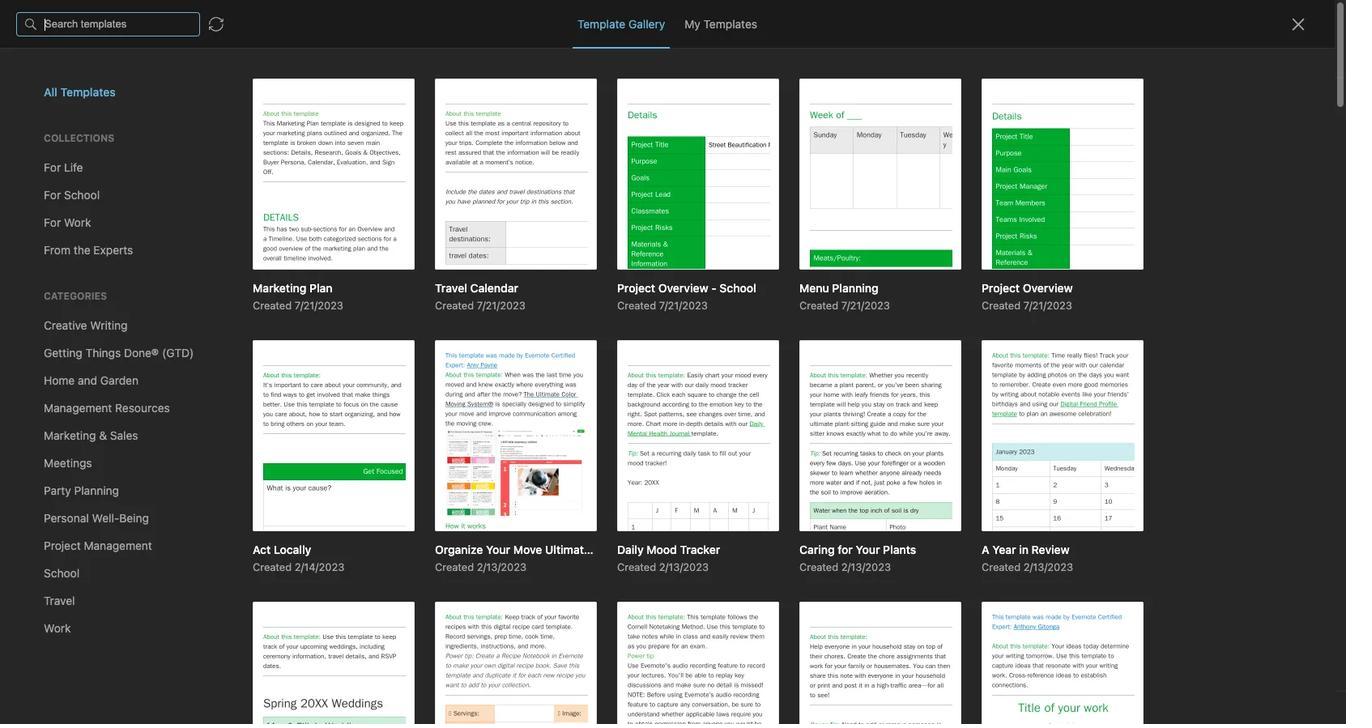 Task type: describe. For each thing, give the bounding box(es) containing it.
notebook for 1 min ago
[[515, 110, 566, 124]]

1 13 from the left
[[367, 162, 379, 175]]

Search text field
[[21, 47, 173, 76]]

insert image
[[514, 45, 538, 68]]

cyber monday offer button
[[13, 625, 181, 658]]

add your first shortcut
[[29, 194, 143, 207]]

notebooks link
[[0, 412, 194, 438]]

on
[[112, 212, 124, 225]]

shared
[[36, 470, 73, 484]]

shared with me link
[[0, 464, 194, 490]]

first notebook for 1 min ago
[[489, 110, 566, 124]]

1 vertical spatial notes
[[36, 357, 67, 371]]

add a reminder image
[[513, 698, 532, 718]]

2 nov 13 from the left
[[416, 162, 452, 175]]

created
[[416, 85, 458, 95]]

notes link
[[0, 351, 194, 377]]

0 vertical spatial notes
[[56, 278, 85, 291]]

2 14 from the left
[[440, 136, 452, 149]]

add
[[29, 241, 48, 254]]

heading level image
[[736, 45, 820, 68]]

group containing add your first shortcut
[[0, 179, 194, 357]]

icon
[[89, 212, 109, 225]]

tag
[[124, 227, 140, 240]]

font size image
[[903, 45, 944, 68]]

new
[[36, 92, 59, 106]]

1 nov 14 from the left
[[343, 136, 380, 149]]

recent
[[19, 278, 53, 291]]

cyber monday offer
[[52, 634, 163, 648]]

here.
[[60, 241, 85, 254]]

tree containing home
[[0, 127, 194, 608]]

first notebook for nov 13
[[489, 162, 566, 175]]

shortcuts
[[36, 159, 87, 173]]

add
[[29, 194, 49, 207]]

monday
[[89, 634, 133, 648]]

trash link
[[0, 500, 194, 526]]

offer
[[136, 634, 163, 648]]

tasks button
[[0, 377, 194, 403]]

click
[[29, 212, 53, 225]]

icon on a note, notebook, stack or tag to add it here.
[[29, 212, 161, 254]]

...
[[75, 212, 86, 225]]

stack
[[81, 227, 108, 240]]

first for 1 min ago
[[489, 110, 512, 124]]

untitled for nov 14
[[214, 136, 255, 149]]

with
[[76, 470, 98, 484]]

me
[[101, 470, 117, 484]]



Task type: locate. For each thing, give the bounding box(es) containing it.
new button
[[10, 85, 185, 114]]

notes up tasks
[[36, 357, 67, 371]]

notebook
[[597, 13, 645, 26], [515, 110, 566, 124], [515, 136, 566, 149], [515, 162, 566, 175]]

notebook,
[[29, 227, 78, 240]]

1 horizontal spatial 1
[[416, 110, 421, 124]]

1 horizontal spatial 13
[[440, 162, 452, 175]]

first for nov 14
[[489, 136, 512, 149]]

13
[[367, 162, 379, 175], [440, 162, 452, 175]]

row group
[[194, 104, 774, 181]]

2 nov 14 from the left
[[416, 136, 452, 149]]

3 untitled from the top
[[214, 162, 255, 175]]

recent notes
[[19, 278, 85, 291]]

home
[[36, 133, 67, 147]]

notebook for nov 13
[[515, 162, 566, 175]]

2 ago from the left
[[447, 110, 466, 124]]

tags
[[36, 444, 61, 458]]

1 untitled from the top
[[214, 110, 255, 124]]

first
[[573, 13, 594, 26], [489, 110, 512, 124], [489, 136, 512, 149], [489, 162, 512, 175]]

the
[[56, 212, 72, 225]]

shared with me
[[36, 470, 117, 484]]

0 vertical spatial untitled
[[214, 110, 255, 124]]

2 vertical spatial untitled
[[214, 162, 255, 175]]

untitled for nov 13
[[214, 162, 255, 175]]

font family image
[[824, 45, 899, 68]]

2 1 from the left
[[416, 110, 421, 124]]

shortcut
[[100, 194, 143, 207]]

0 horizontal spatial 1 min ago
[[343, 110, 393, 124]]

notebook inside button
[[597, 13, 645, 26]]

first notebook inside button
[[573, 13, 645, 26]]

0 horizontal spatial ago
[[374, 110, 393, 124]]

notes
[[56, 278, 85, 291], [36, 357, 67, 371]]

0 horizontal spatial nov 13
[[343, 162, 379, 175]]

1 horizontal spatial column header
[[489, 84, 622, 97]]

1 1 from the left
[[343, 110, 349, 124]]

tags button
[[0, 438, 194, 464]]

0 horizontal spatial column header
[[214, 84, 330, 97]]

1 1 min ago from the left
[[343, 110, 393, 124]]

1 horizontal spatial min
[[425, 110, 443, 124]]

None search field
[[21, 47, 173, 76]]

nov
[[343, 136, 364, 149], [416, 136, 437, 149], [343, 162, 364, 175], [416, 162, 437, 175]]

1 ago from the left
[[374, 110, 393, 124]]

1
[[343, 110, 349, 124], [416, 110, 421, 124]]

more image
[[1221, 45, 1271, 68]]

tasks
[[36, 383, 65, 397]]

first inside button
[[573, 13, 594, 26]]

group
[[0, 179, 194, 357]]

0 horizontal spatial 13
[[367, 162, 379, 175]]

untitled for 1 min ago
[[214, 110, 255, 124]]

1 nov 13 from the left
[[343, 162, 379, 175]]

note,
[[136, 212, 161, 225]]

1 column header from the left
[[214, 84, 330, 97]]

settings image
[[165, 13, 185, 32]]

0 horizontal spatial nov 14
[[343, 136, 380, 149]]

1 min ago
[[343, 110, 393, 124], [416, 110, 466, 124]]

column header
[[214, 84, 330, 97], [489, 84, 622, 97]]

1 min from the left
[[352, 110, 371, 124]]

1 horizontal spatial nov 13
[[416, 162, 452, 175]]

0 horizontal spatial min
[[352, 110, 371, 124]]

0 horizontal spatial 1
[[343, 110, 349, 124]]

note window element
[[0, 0, 1346, 724]]

share button
[[1248, 6, 1307, 32]]

1 horizontal spatial 14
[[440, 136, 452, 149]]

cyber
[[52, 634, 86, 648]]

first notebook button
[[552, 8, 651, 31]]

1 horizontal spatial 1 min ago
[[416, 110, 466, 124]]

tree
[[0, 127, 194, 608]]

first for nov 13
[[489, 162, 512, 175]]

2 untitled from the top
[[214, 136, 255, 149]]

trash
[[36, 506, 65, 520]]

nov 14
[[343, 136, 380, 149], [416, 136, 452, 149]]

first notebook for nov 14
[[489, 136, 566, 149]]

your
[[52, 194, 74, 207]]

notes right recent
[[56, 278, 85, 291]]

created button
[[194, 78, 855, 104]]

2 column header from the left
[[489, 84, 622, 97]]

0 horizontal spatial 14
[[367, 136, 380, 149]]

first
[[77, 194, 97, 207]]

Note Editor text field
[[0, 0, 1346, 724]]

it
[[51, 241, 57, 254]]

1 14 from the left
[[367, 136, 380, 149]]

add tag image
[[540, 698, 560, 718]]

untitled
[[214, 110, 255, 124], [214, 136, 255, 149], [214, 162, 255, 175]]

shortcuts button
[[0, 153, 194, 179]]

2 13 from the left
[[440, 162, 452, 175]]

notebooks
[[36, 418, 93, 432]]

first notebook
[[573, 13, 645, 26], [489, 110, 566, 124], [489, 136, 566, 149], [489, 162, 566, 175]]

share
[[1262, 12, 1294, 26]]

2 min from the left
[[425, 110, 443, 124]]

1 vertical spatial untitled
[[214, 136, 255, 149]]

1 horizontal spatial ago
[[447, 110, 466, 124]]

to
[[142, 227, 152, 240]]

or
[[111, 227, 121, 240]]

2 1 min ago from the left
[[416, 110, 466, 124]]

font color image
[[948, 45, 988, 68]]

row group containing untitled
[[194, 104, 774, 181]]

nov 13
[[343, 162, 379, 175], [416, 162, 452, 175]]

click the ...
[[29, 212, 86, 225]]

ago
[[374, 110, 393, 124], [447, 110, 466, 124]]

1 horizontal spatial nov 14
[[416, 136, 452, 149]]

notebook for nov 14
[[515, 136, 566, 149]]

a
[[127, 212, 133, 225]]

min
[[352, 110, 371, 124], [425, 110, 443, 124]]

14
[[367, 136, 380, 149], [440, 136, 452, 149]]

home link
[[0, 127, 194, 153]]

highlight image
[[1066, 45, 1105, 68]]



Task type: vqa. For each thing, say whether or not it's contained in the screenshot.
tyler black inside the field
no



